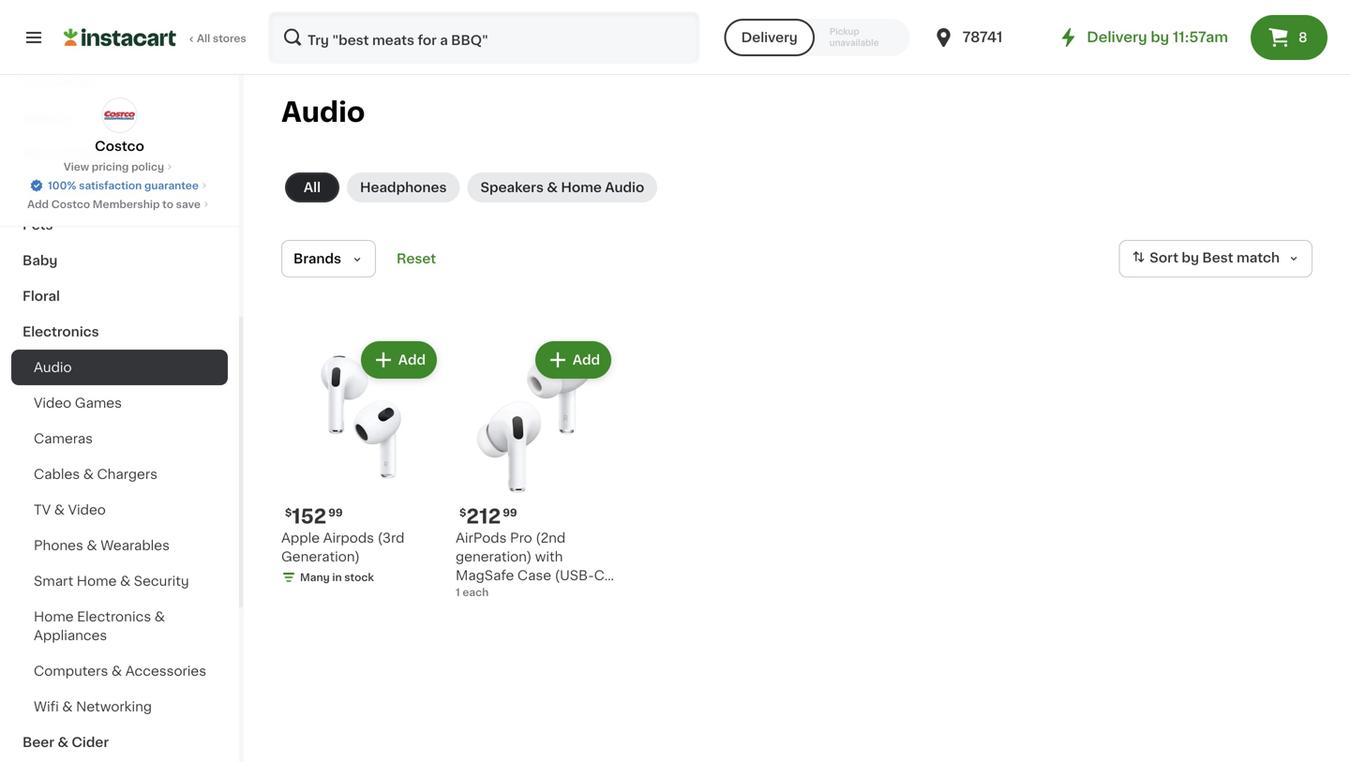 Task type: locate. For each thing, give the bounding box(es) containing it.
1 horizontal spatial delivery
[[1088, 30, 1148, 44]]

99 inside $ 152 99
[[329, 508, 343, 518]]

by
[[1151, 30, 1170, 44], [1183, 252, 1200, 265]]

& for networking
[[62, 701, 73, 714]]

computers & accessories link
[[11, 654, 228, 690]]

0 vertical spatial video
[[34, 397, 72, 410]]

cameras link
[[11, 421, 228, 457]]

1 vertical spatial electronics
[[77, 611, 151, 624]]

2 vertical spatial home
[[34, 611, 74, 624]]

in
[[332, 573, 342, 583]]

1 $ from the left
[[285, 508, 292, 518]]

best match
[[1203, 252, 1281, 265]]

& right phones
[[87, 539, 97, 553]]

video games link
[[11, 386, 228, 421]]

brands button
[[281, 240, 376, 278]]

0 vertical spatial by
[[1151, 30, 1170, 44]]

audio link
[[11, 350, 228, 386]]

0 horizontal spatial 99
[[329, 508, 343, 518]]

video games
[[34, 397, 122, 410]]

with down (2nd
[[535, 551, 563, 564]]

by inside field
[[1183, 252, 1200, 265]]

0 horizontal spatial all
[[197, 33, 210, 44]]

0 horizontal spatial product group
[[281, 338, 441, 589]]

phones & wearables
[[34, 539, 170, 553]]

best
[[1203, 252, 1234, 265]]

11:57am
[[1174, 30, 1229, 44]]

1 each
[[456, 588, 489, 598]]

& inside "link"
[[60, 147, 71, 160]]

2 product group from the left
[[456, 338, 615, 620]]

$ up airpods
[[460, 508, 467, 518]]

home up appliances
[[34, 611, 74, 624]]

$
[[285, 508, 292, 518], [460, 508, 467, 518]]

included
[[456, 607, 514, 620]]

electronics inside the 'electronics' 'link'
[[23, 326, 99, 339]]

computers
[[34, 665, 108, 678]]

electronics inside home electronics & appliances
[[77, 611, 151, 624]]

99 right 212
[[503, 508, 517, 518]]

networking
[[76, 701, 152, 714]]

by inside 'link'
[[1151, 30, 1170, 44]]

add button for 212
[[537, 343, 610, 377]]

1 product group from the left
[[281, 338, 441, 589]]

1 add button from the left
[[363, 343, 435, 377]]

apple airpods (3rd generation)
[[281, 532, 405, 564]]

1 horizontal spatial product group
[[456, 338, 615, 620]]

electronics down floral
[[23, 326, 99, 339]]

1 99 from the left
[[329, 508, 343, 518]]

costco up view pricing policy link at the left top of the page
[[95, 140, 144, 153]]

& up networking at the bottom of the page
[[112, 665, 122, 678]]

airpods pro (2nd generation) with magsafe case (usb-c) with applecare+ included
[[456, 532, 610, 620]]

1 vertical spatial video
[[68, 504, 106, 517]]

2 horizontal spatial audio
[[605, 181, 645, 194]]

2 horizontal spatial add
[[573, 354, 600, 367]]

2 add button from the left
[[537, 343, 610, 377]]

phones
[[34, 539, 83, 553]]

c)
[[595, 569, 610, 583]]

airpods
[[456, 532, 507, 545]]

many in stock
[[300, 573, 374, 583]]

apple
[[281, 532, 320, 545]]

speakers & home audio
[[481, 181, 645, 194]]

delivery for delivery by 11:57am
[[1088, 30, 1148, 44]]

1 vertical spatial all
[[304, 181, 321, 194]]

& down the view
[[75, 183, 86, 196]]

pets link
[[11, 207, 228, 243]]

1 horizontal spatial costco
[[95, 140, 144, 153]]

& right cables
[[83, 468, 94, 481]]

all inside "link"
[[304, 181, 321, 194]]

1 horizontal spatial 99
[[503, 508, 517, 518]]

None search field
[[268, 11, 700, 64]]

152
[[292, 507, 327, 527]]

0 horizontal spatial costco
[[51, 199, 90, 210]]

& right speakers
[[547, 181, 558, 194]]

video inside the "video games" link
[[34, 397, 72, 410]]

headphones link
[[347, 173, 460, 203]]

1 horizontal spatial $
[[460, 508, 467, 518]]

home right speakers
[[561, 181, 602, 194]]

all
[[197, 33, 210, 44], [304, 181, 321, 194]]

& up the view
[[60, 147, 71, 160]]

1 vertical spatial with
[[456, 588, 484, 601]]

costco down snacks & candy
[[51, 199, 90, 210]]

costco
[[95, 140, 144, 153], [51, 199, 90, 210]]

add
[[27, 199, 49, 210], [399, 354, 426, 367], [573, 354, 600, 367]]

beer & cider
[[23, 736, 109, 750]]

home down "phones & wearables"
[[77, 575, 117, 588]]

add button for 152
[[363, 343, 435, 377]]

video
[[34, 397, 72, 410], [68, 504, 106, 517]]

100%
[[48, 181, 76, 191]]

sort
[[1150, 252, 1179, 265]]

meat & seafood
[[23, 147, 131, 160]]

0 vertical spatial all
[[197, 33, 210, 44]]

product group containing 152
[[281, 338, 441, 589]]

delivery inside delivery by 11:57am 'link'
[[1088, 30, 1148, 44]]

0 vertical spatial with
[[535, 551, 563, 564]]

0 vertical spatial electronics
[[23, 326, 99, 339]]

0 horizontal spatial delivery
[[742, 31, 798, 44]]

product group
[[281, 338, 441, 589], [456, 338, 615, 620]]

all up brands
[[304, 181, 321, 194]]

with up included
[[456, 588, 484, 601]]

cables & chargers
[[34, 468, 158, 481]]

by left 11:57am
[[1151, 30, 1170, 44]]

1 horizontal spatial all
[[304, 181, 321, 194]]

99 right the 152
[[329, 508, 343, 518]]

1
[[456, 588, 460, 598]]

with
[[535, 551, 563, 564], [456, 588, 484, 601]]

sort by
[[1150, 252, 1200, 265]]

0 horizontal spatial home
[[34, 611, 74, 624]]

$ up apple
[[285, 508, 292, 518]]

0 horizontal spatial $
[[285, 508, 292, 518]]

0 horizontal spatial audio
[[34, 361, 72, 374]]

tv
[[34, 504, 51, 517]]

0 horizontal spatial by
[[1151, 30, 1170, 44]]

&
[[60, 147, 71, 160], [547, 181, 558, 194], [75, 183, 86, 196], [83, 468, 94, 481], [54, 504, 65, 517], [87, 539, 97, 553], [120, 575, 131, 588], [155, 611, 165, 624], [112, 665, 122, 678], [62, 701, 73, 714], [58, 736, 69, 750]]

1 horizontal spatial audio
[[281, 99, 365, 126]]

baby
[[23, 254, 58, 267]]

speakers
[[481, 181, 544, 194]]

0 horizontal spatial add
[[27, 199, 49, 210]]

2 $ from the left
[[460, 508, 467, 518]]

$ inside $ 152 99
[[285, 508, 292, 518]]

bakery link
[[11, 100, 228, 136]]

electronics
[[23, 326, 99, 339], [77, 611, 151, 624]]

& right wifi
[[62, 701, 73, 714]]

stock
[[345, 573, 374, 583]]

212
[[467, 507, 501, 527]]

home inside home electronics & appliances
[[34, 611, 74, 624]]

& right the beer
[[58, 736, 69, 750]]

1 vertical spatial home
[[77, 575, 117, 588]]

home
[[561, 181, 602, 194], [77, 575, 117, 588], [34, 611, 74, 624]]

& for wearables
[[87, 539, 97, 553]]

1 vertical spatial audio
[[605, 181, 645, 194]]

$ for 152
[[285, 508, 292, 518]]

Search field
[[270, 13, 699, 62]]

1 horizontal spatial add button
[[537, 343, 610, 377]]

candy
[[89, 183, 134, 196]]

view pricing policy
[[64, 162, 164, 172]]

computers & accessories
[[34, 665, 206, 678]]

all left stores
[[197, 33, 210, 44]]

delivery inside delivery button
[[742, 31, 798, 44]]

delivery by 11:57am
[[1088, 30, 1229, 44]]

0 horizontal spatial with
[[456, 588, 484, 601]]

(usb-
[[555, 569, 595, 583]]

99 inside $ 212 99
[[503, 508, 517, 518]]

costco link
[[95, 98, 144, 156]]

& right tv
[[54, 504, 65, 517]]

& inside home electronics & appliances
[[155, 611, 165, 624]]

1 horizontal spatial add
[[399, 354, 426, 367]]

video down "cables & chargers"
[[68, 504, 106, 517]]

electronics down smart home & security
[[77, 611, 151, 624]]

99
[[329, 508, 343, 518], [503, 508, 517, 518]]

brands
[[294, 252, 342, 266]]

video up "cameras"
[[34, 397, 72, 410]]

by for sort
[[1183, 252, 1200, 265]]

by right sort
[[1183, 252, 1200, 265]]

$ inside $ 212 99
[[460, 508, 467, 518]]

0 horizontal spatial add button
[[363, 343, 435, 377]]

smart home & security link
[[11, 564, 228, 599]]

games
[[75, 397, 122, 410]]

save
[[176, 199, 201, 210]]

99 for 152
[[329, 508, 343, 518]]

service type group
[[725, 19, 911, 56]]

cider
[[72, 736, 109, 750]]

8
[[1299, 31, 1308, 44]]

1 vertical spatial costco
[[51, 199, 90, 210]]

security
[[134, 575, 189, 588]]

& down security
[[155, 611, 165, 624]]

2 99 from the left
[[503, 508, 517, 518]]

0 vertical spatial home
[[561, 181, 602, 194]]

1 vertical spatial by
[[1183, 252, 1200, 265]]

1 horizontal spatial by
[[1183, 252, 1200, 265]]



Task type: describe. For each thing, give the bounding box(es) containing it.
add for 212
[[573, 354, 600, 367]]

8 button
[[1252, 15, 1328, 60]]

costco inside add costco membership to save link
[[51, 199, 90, 210]]

costco logo image
[[102, 98, 137, 133]]

add for 152
[[399, 354, 426, 367]]

cables
[[34, 468, 80, 481]]

household link
[[11, 65, 228, 100]]

delivery button
[[725, 19, 815, 56]]

delivery by 11:57am link
[[1058, 26, 1229, 49]]

to
[[162, 199, 174, 210]]

electronics link
[[11, 314, 228, 350]]

$ for 212
[[460, 508, 467, 518]]

appliances
[[34, 630, 107, 643]]

Best match Sort by field
[[1120, 240, 1313, 278]]

& for seafood
[[60, 147, 71, 160]]

cameras
[[34, 433, 93, 446]]

(3rd
[[378, 532, 405, 545]]

home electronics & appliances
[[34, 611, 165, 643]]

78741
[[963, 30, 1003, 44]]

satisfaction
[[79, 181, 142, 191]]

& for candy
[[75, 183, 86, 196]]

beer & cider link
[[11, 725, 228, 761]]

0 vertical spatial audio
[[281, 99, 365, 126]]

& down phones & wearables link
[[120, 575, 131, 588]]

$ 212 99
[[460, 507, 517, 527]]

wifi & networking
[[34, 701, 152, 714]]

wifi
[[34, 701, 59, 714]]

& for cider
[[58, 736, 69, 750]]

home electronics & appliances link
[[11, 599, 228, 654]]

cables & chargers link
[[11, 457, 228, 493]]

generation)
[[281, 551, 360, 564]]

household
[[23, 76, 96, 89]]

100% satisfaction guarantee button
[[29, 175, 210, 193]]

all stores
[[197, 33, 246, 44]]

wearables
[[101, 539, 170, 553]]

add costco membership to save
[[27, 199, 201, 210]]

headphones
[[360, 181, 447, 194]]

reset
[[397, 252, 436, 266]]

stores
[[213, 33, 246, 44]]

2 horizontal spatial home
[[561, 181, 602, 194]]

78741 button
[[933, 11, 1046, 64]]

& for home
[[547, 181, 558, 194]]

applecare+
[[487, 588, 565, 601]]

& for video
[[54, 504, 65, 517]]

meat & seafood link
[[11, 136, 228, 172]]

tv & video link
[[11, 493, 228, 528]]

chargers
[[97, 468, 158, 481]]

floral link
[[11, 279, 228, 314]]

meat
[[23, 147, 57, 160]]

smart
[[34, 575, 73, 588]]

pricing
[[92, 162, 129, 172]]

seafood
[[75, 147, 131, 160]]

pets
[[23, 219, 53, 232]]

(2nd
[[536, 532, 566, 545]]

each
[[463, 588, 489, 598]]

video inside tv & video link
[[68, 504, 106, 517]]

many
[[300, 573, 330, 583]]

view
[[64, 162, 89, 172]]

match
[[1237, 252, 1281, 265]]

snacks & candy
[[23, 183, 134, 196]]

& for chargers
[[83, 468, 94, 481]]

instacart logo image
[[64, 26, 176, 49]]

case
[[518, 569, 552, 583]]

2 vertical spatial audio
[[34, 361, 72, 374]]

add costco membership to save link
[[27, 197, 212, 212]]

product group containing 212
[[456, 338, 615, 620]]

all for all stores
[[197, 33, 210, 44]]

& for accessories
[[112, 665, 122, 678]]

tv & video
[[34, 504, 106, 517]]

policy
[[131, 162, 164, 172]]

speakers & home audio link
[[468, 173, 658, 203]]

1 horizontal spatial with
[[535, 551, 563, 564]]

0 vertical spatial costco
[[95, 140, 144, 153]]

all for all
[[304, 181, 321, 194]]

reset button
[[391, 240, 442, 278]]

pro
[[510, 532, 533, 545]]

beer
[[23, 736, 54, 750]]

snacks & candy link
[[11, 172, 228, 207]]

99 for 212
[[503, 508, 517, 518]]

$ 152 99
[[285, 507, 343, 527]]

by for delivery
[[1151, 30, 1170, 44]]

guarantee
[[144, 181, 199, 191]]

wifi & networking link
[[11, 690, 228, 725]]

1 horizontal spatial home
[[77, 575, 117, 588]]

snacks
[[23, 183, 72, 196]]

delivery for delivery
[[742, 31, 798, 44]]

airpods
[[323, 532, 374, 545]]

all link
[[285, 173, 340, 203]]

accessories
[[125, 665, 206, 678]]

membership
[[93, 199, 160, 210]]

floral
[[23, 290, 60, 303]]

smart home & security
[[34, 575, 189, 588]]

all stores link
[[64, 11, 248, 64]]



Task type: vqa. For each thing, say whether or not it's contained in the screenshot.
with to the left
yes



